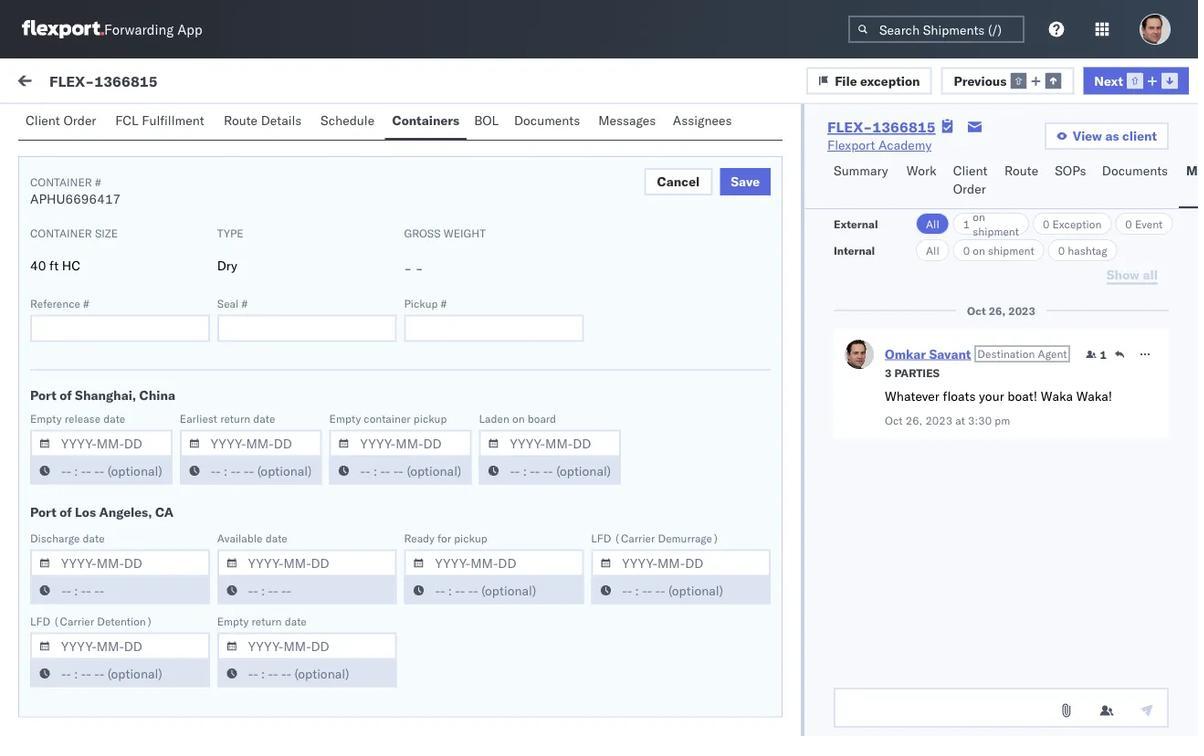 Task type: vqa. For each thing, say whether or not it's contained in the screenshot.
not to the left
no



Task type: describe. For each thing, give the bounding box(es) containing it.
cancel
[[657, 174, 700, 190]]

this inside this is a great deal and with this contract established, we will create a lucrative
[[220, 366, 242, 382]]

yyyy-mm-dd text field for container
[[329, 430, 472, 458]]

bol button
[[467, 104, 507, 140]]

schedule inside button
[[321, 112, 375, 128]]

cargo
[[55, 485, 87, 501]]

expand all
[[579, 94, 643, 110]]

order for rightmost client order button
[[953, 181, 986, 197]]

1 flex- 458574 from the top
[[934, 331, 1020, 347]]

0 horizontal spatial documents
[[514, 112, 580, 128]]

omkar up 3 parties button
[[885, 346, 926, 362]]

2 vertical spatial on
[[512, 412, 525, 426]]

omkar savant destination agent
[[885, 346, 1067, 362]]

hc
[[62, 258, 80, 274]]

lfd for lfd (carrier detention)
[[30, 615, 50, 629]]

-- : -- -- text field for available date
[[217, 577, 397, 605]]

filter
[[329, 75, 357, 91]]

route for route
[[1005, 163, 1038, 179]]

this inside we are notifying you that your shipment, k & k, devan has been delayed. this often occurs when unloading cargo takes longer than expected. please note that this may impact your shipment's appreciate your understanding and will update the status of your shipment as soon as possible.
[[163, 467, 188, 483]]

size
[[95, 227, 118, 241]]

+ add container
[[672, 94, 772, 110]]

cargo
[[66, 585, 102, 601]]

oct down the pickup
[[411, 331, 432, 347]]

occurs
[[225, 467, 264, 483]]

lfd (carrier demurrage)
[[591, 532, 719, 546]]

exception: for exception: (air recovery) schedule delay: terminal - cargo availability delay
[[58, 567, 123, 583]]

-- : -- -- text field for discharge date
[[30, 577, 210, 605]]

|
[[311, 75, 315, 91]]

(air
[[126, 567, 152, 583]]

1 button
[[1086, 347, 1107, 362]]

resize handle column header for message
[[381, 153, 403, 720]]

2271801
[[972, 221, 1028, 237]]

pickup #
[[404, 297, 447, 311]]

add
[[683, 94, 708, 110]]

Search Shipments (/) text field
[[848, 16, 1025, 43]]

pdt for customs hold
[[551, 221, 575, 237]]

-- : -- -- (optional) text field for detention)
[[30, 660, 210, 688]]

containers: 1
[[18, 84, 154, 112]]

your up often
[[203, 448, 228, 464]]

time
[[412, 158, 436, 172]]

1 horizontal spatial a
[[137, 384, 144, 400]]

3
[[885, 366, 892, 379]]

pdt for schedule
[[551, 568, 575, 584]]

shipment inside we are notifying you that your shipment, k & k, devan has been delayed. this often occurs when unloading cargo takes longer than expected. please note that this may impact your shipment's appreciate your understanding and will update the status of your shipment as soon as possible.
[[160, 540, 214, 556]]

0 vertical spatial 1366815
[[94, 71, 158, 90]]

1 horizontal spatial delay
[[239, 330, 273, 346]]

unloading
[[302, 467, 359, 483]]

yyyy-mm-dd text field for lfd (carrier demurrage)
[[591, 550, 771, 577]]

will inside we are notifying you that your shipment, k & k, devan has been delayed. this often occurs when unloading cargo takes longer than expected. please note that this may impact your shipment's appreciate your understanding and will update the status of your shipment as soon as possible.
[[260, 521, 280, 537]]

empty for empty release date
[[30, 412, 62, 426]]

1 2:45 from the top
[[498, 331, 525, 347]]

2023, for delay
[[459, 331, 494, 347]]

oct inside whatever floats your boat! waka waka! oct 26, 2023 at 3:30 pm
[[885, 413, 903, 427]]

0 horizontal spatial flex-1366815
[[49, 71, 158, 90]]

has
[[55, 467, 76, 483]]

gross
[[404, 227, 441, 241]]

return for empty
[[252, 615, 282, 629]]

k,
[[316, 448, 328, 464]]

2:44
[[498, 568, 525, 584]]

savant up parties
[[929, 346, 971, 362]]

2 oct 26, 2023, 2:45 pm pdt from the top
[[411, 450, 575, 466]]

0 for 0 hashtag
[[1058, 243, 1065, 257]]

pdt for delay
[[551, 331, 575, 347]]

savant down the china
[[130, 417, 170, 433]]

forwarding
[[104, 21, 174, 38]]

# for seal #
[[241, 297, 248, 311]]

angeles,
[[99, 504, 152, 520]]

containers button
[[385, 104, 467, 140]]

ready for pickup
[[404, 532, 487, 546]]

internal (0)
[[122, 116, 194, 132]]

date for empty return date
[[285, 615, 307, 629]]

this inside this is a great deal and with this contract established, we will create a lucrative
[[55, 366, 79, 382]]

agent
[[1038, 347, 1067, 360]]

save button
[[720, 168, 771, 196]]

container for container size
[[30, 227, 92, 241]]

- -
[[404, 260, 423, 276]]

omkar right the reference
[[89, 298, 127, 314]]

1 horizontal spatial 1366815
[[872, 118, 936, 136]]

resize handle column header for related work item/shipment
[[1165, 153, 1187, 720]]

containers:
[[18, 84, 136, 112]]

2 vertical spatial message
[[57, 158, 100, 172]]

empty for empty return date
[[217, 615, 249, 629]]

date right soon
[[265, 532, 287, 546]]

work button
[[899, 154, 946, 208]]

your down longer in the left of the page
[[125, 503, 150, 519]]

3 parties
[[885, 366, 940, 379]]

(carrier for detention)
[[53, 615, 94, 629]]

great
[[106, 366, 136, 382]]

route for route details
[[224, 112, 258, 128]]

been
[[79, 467, 107, 483]]

yyyy-mm-dd text field for date
[[217, 550, 397, 577]]

discharge
[[30, 532, 80, 546]]

destination
[[977, 347, 1035, 360]]

1 oct 26, 2023, 2:45 pm pdt from the top
[[411, 331, 575, 347]]

when
[[267, 467, 298, 483]]

0 for 0 exception
[[1043, 217, 1050, 231]]

exception: (air recovery) schedule delay: terminal - cargo availability delay
[[55, 567, 376, 601]]

aphu6696417
[[30, 191, 121, 207]]

ft
[[49, 258, 59, 274]]

ready
[[404, 532, 435, 546]]

as inside button
[[1105, 128, 1119, 144]]

savant up warehouse
[[130, 298, 170, 314]]

recovery)
[[155, 567, 220, 583]]

ca
[[155, 504, 174, 520]]

oct 26, 2023, 2:44 pm pdt
[[411, 568, 575, 584]]

dry
[[217, 258, 237, 274]]

2 2:45 from the top
[[498, 450, 525, 466]]

longer
[[125, 485, 161, 501]]

pickup
[[404, 297, 438, 311]]

of for shanghai,
[[60, 387, 72, 403]]

1 horizontal spatial client order button
[[946, 154, 997, 208]]

1 horizontal spatial as
[[265, 540, 278, 556]]

empty release date
[[30, 412, 125, 426]]

client
[[1122, 128, 1157, 144]]

oct down ready
[[411, 568, 432, 584]]

app
[[177, 21, 202, 38]]

yyyy-mm-dd text field for discharge date
[[30, 550, 210, 577]]

(carrier for demurrage)
[[614, 532, 655, 546]]

yyyy-mm-dd text field for release
[[30, 430, 172, 458]]

devan
[[332, 448, 366, 464]]

import work button
[[128, 58, 214, 108]]

message list button
[[205, 108, 299, 143]]

update
[[283, 521, 324, 537]]

reference #
[[30, 297, 89, 311]]

will inside this is a great deal and with this contract established, we will create a lucrative
[[74, 384, 94, 400]]

oct down empty container pickup
[[411, 450, 432, 466]]

all button for 1
[[916, 213, 949, 235]]

port for port of shanghai, china
[[30, 387, 56, 403]]

0 vertical spatial documents button
[[507, 104, 591, 140]]

route details
[[224, 112, 302, 128]]

1 vertical spatial that
[[324, 485, 348, 501]]

3 omkar savant from the top
[[89, 417, 170, 433]]

this is a great deal and with this contract established, we will create a lucrative
[[55, 366, 368, 400]]

omkar up size
[[89, 198, 127, 214]]

pickup for port of shanghai, china
[[413, 412, 447, 426]]

whatever floats your boat! waka waka! oct 26, 2023 at 3:30 pm
[[885, 388, 1113, 427]]

3 2023, from the top
[[459, 450, 494, 466]]

work for related
[[976, 158, 1000, 172]]

container size
[[30, 227, 118, 241]]

work for my
[[52, 70, 99, 95]]

1 vertical spatial work
[[907, 163, 937, 179]]

schedule button
[[313, 104, 385, 140]]

0 horizontal spatial a
[[96, 366, 103, 382]]

internal for internal (0)
[[122, 116, 167, 132]]

pm for customs hold
[[529, 221, 548, 237]]

(0) for external (0)
[[81, 116, 104, 132]]

your up (air
[[131, 540, 156, 556]]

status
[[77, 540, 113, 556]]

| 1 filter applied filtered by:
[[311, 75, 473, 91]]

pm for schedule
[[529, 568, 548, 584]]

3 pm from the top
[[529, 450, 548, 466]]

exception
[[860, 72, 920, 88]]

laden
[[479, 412, 509, 426]]

1 up fcl fulfillment
[[141, 84, 154, 112]]

2:46
[[498, 221, 525, 237]]

pm for delay
[[529, 331, 548, 347]]

lfd for lfd (carrier demurrage)
[[591, 532, 611, 546]]

customs hold
[[186, 229, 272, 245]]

fulfillment
[[142, 112, 204, 128]]

0 horizontal spatial client order button
[[18, 104, 108, 140]]

external (0)
[[29, 116, 104, 132]]

0 for 0 on shipment
[[963, 243, 970, 257]]

+
[[672, 94, 680, 110]]

your inside whatever floats your boat! waka waka! oct 26, 2023 at 3:30 pm
[[979, 388, 1004, 404]]

yyyy-mm-dd text field for ready for pickup
[[404, 550, 584, 577]]

omkar savant for (air
[[89, 536, 170, 552]]

yyyy-mm-dd text field for (carrier
[[30, 633, 210, 660]]

1 inside 1 on shipment
[[963, 217, 970, 231]]

3 parties button
[[885, 364, 940, 380]]

floats
[[943, 388, 976, 404]]

pm
[[995, 413, 1010, 427]]

cancel button
[[644, 168, 713, 196]]

1 right |
[[318, 75, 326, 91]]

-- : -- -- (optional) text field for laden on board
[[479, 458, 621, 485]]

date for earliest return date
[[253, 412, 275, 426]]

omkar down shanghai,
[[89, 417, 127, 433]]

laden on board
[[479, 412, 556, 426]]

-- : -- -- (optional) text field for lfd (carrier demurrage)
[[591, 577, 771, 605]]

waka
[[1041, 388, 1073, 404]]

my
[[18, 70, 47, 95]]

1 458574 from the top
[[972, 331, 1020, 347]]

resize handle column header for time
[[642, 153, 664, 720]]

delayed.
[[111, 467, 160, 483]]



Task type: locate. For each thing, give the bounding box(es) containing it.
2 pm from the top
[[529, 331, 548, 347]]

1366815 up the academy
[[872, 118, 936, 136]]

0 for 0 event
[[1125, 217, 1132, 231]]

1 2023, from the top
[[459, 221, 494, 237]]

0 vertical spatial return
[[220, 412, 250, 426]]

1 horizontal spatial documents
[[1102, 163, 1168, 179]]

details
[[261, 112, 302, 128]]

is
[[83, 366, 93, 382]]

route inside route button
[[1005, 163, 1038, 179]]

2023, left 2:44
[[459, 568, 494, 584]]

-- : -- -- (optional) text field for ready for pickup
[[404, 577, 584, 605]]

0 horizontal spatial order
[[63, 112, 96, 128]]

work down the academy
[[907, 163, 937, 179]]

of
[[60, 387, 72, 403], [60, 504, 72, 520], [116, 540, 128, 556]]

omkar savant for customs
[[89, 198, 170, 214]]

-- : -- -- (optional) text field
[[30, 458, 172, 485], [180, 458, 322, 485], [479, 458, 621, 485], [404, 577, 584, 605], [591, 577, 771, 605], [217, 660, 397, 688]]

0 vertical spatial 458574
[[972, 331, 1020, 347]]

1 vertical spatial internal
[[834, 243, 875, 257]]

flexport. image
[[22, 20, 104, 38]]

0 horizontal spatial work
[[177, 75, 207, 91]]

the
[[55, 540, 74, 556]]

container up aphu6696417 at the top of the page
[[30, 176, 92, 189]]

-- : -- -- text field
[[30, 577, 210, 605], [217, 577, 397, 605]]

1 vertical spatial client
[[953, 163, 988, 179]]

your up pm at the right bottom
[[979, 388, 1004, 404]]

0 vertical spatial work
[[177, 75, 207, 91]]

pdt up 'board'
[[551, 331, 575, 347]]

and inside we are notifying you that your shipment, k & k, devan has been delayed. this often occurs when unloading cargo takes longer than expected. please note that this may impact your shipment's appreciate your understanding and will update the status of your shipment as soon as possible.
[[235, 521, 257, 537]]

oct up omkar savant destination agent
[[967, 304, 986, 317]]

your down angeles, at the left of the page
[[120, 521, 145, 537]]

omkar savant up notifying
[[89, 417, 170, 433]]

1 horizontal spatial route
[[1005, 163, 1038, 179]]

# right seal on the top left of the page
[[241, 297, 248, 311]]

and inside this is a great deal and with this contract established, we will create a lucrative
[[167, 366, 189, 382]]

2023, up laden
[[459, 331, 494, 347]]

your
[[979, 388, 1004, 404], [203, 448, 228, 464], [125, 503, 150, 519], [120, 521, 145, 537], [131, 540, 156, 556]]

458574
[[972, 331, 1020, 347], [972, 669, 1020, 685]]

0 horizontal spatial internal
[[122, 116, 167, 132]]

(0) for message (0)
[[275, 75, 299, 91]]

0 horizontal spatial client
[[26, 112, 60, 128]]

exception: for exception: warehouse devan delay
[[58, 330, 123, 346]]

1 vertical spatial (carrier
[[53, 615, 94, 629]]

flexport academy
[[827, 137, 932, 153]]

oct 26, 2023, 2:45 pm pdt
[[411, 331, 575, 347], [411, 450, 575, 466]]

0 horizontal spatial return
[[220, 412, 250, 426]]

empty up devan
[[329, 412, 361, 426]]

client order button down my work
[[18, 104, 108, 140]]

exception
[[1052, 217, 1102, 231]]

flex-1366815 up flexport academy
[[827, 118, 936, 136]]

0 horizontal spatial (0)
[[81, 116, 104, 132]]

available date
[[217, 532, 287, 546]]

0 on shipment
[[963, 243, 1034, 257]]

1 vertical spatial shipment
[[988, 243, 1034, 257]]

container inside container # aphu6696417
[[30, 176, 92, 189]]

2 all from the top
[[926, 243, 939, 257]]

None text field
[[30, 315, 210, 342], [217, 315, 397, 342], [30, 315, 210, 342], [217, 315, 397, 342]]

previous
[[954, 72, 1007, 88]]

than
[[164, 485, 190, 501]]

on left 'board'
[[512, 412, 525, 426]]

4 pdt from the top
[[551, 568, 575, 584]]

route left 'list'
[[224, 112, 258, 128]]

me
[[1186, 163, 1198, 179]]

omkar savant down angeles, at the left of the page
[[89, 536, 170, 552]]

client order for client order button to the left
[[26, 112, 96, 128]]

2 omkar savant from the top
[[89, 298, 170, 314]]

(0) for internal (0)
[[171, 116, 194, 132]]

1 horizontal spatial 2023
[[1008, 304, 1036, 317]]

internal inside button
[[122, 116, 167, 132]]

all
[[926, 217, 939, 231], [926, 243, 939, 257]]

all button for 0
[[916, 239, 949, 261]]

savant right aphu6696417 at the top of the page
[[130, 198, 170, 214]]

0 vertical spatial on
[[973, 210, 985, 223]]

shipment
[[973, 224, 1019, 238], [988, 243, 1034, 257], [160, 540, 214, 556]]

on for 0
[[973, 243, 985, 257]]

0 horizontal spatial this
[[55, 366, 79, 382]]

1 horizontal spatial this
[[163, 467, 188, 483]]

0 vertical spatial this
[[220, 366, 242, 382]]

2 resize handle column header from the left
[[642, 153, 664, 720]]

(carrier
[[614, 532, 655, 546], [53, 615, 94, 629]]

external for external (0)
[[29, 116, 77, 132]]

we
[[55, 384, 71, 400]]

0 vertical spatial this
[[55, 366, 79, 382]]

shipment for 1 on shipment
[[973, 224, 1019, 238]]

0 vertical spatial all button
[[916, 213, 949, 235]]

yyyy-mm-dd text field down empty container pickup
[[329, 430, 472, 458]]

0 vertical spatial schedule
[[321, 112, 375, 128]]

-- : -- -- (optional) text field for empty release date
[[30, 458, 172, 485]]

0 horizontal spatial that
[[176, 448, 199, 464]]

1 vertical spatial 2:45
[[498, 450, 525, 466]]

1 all from the top
[[926, 217, 939, 231]]

1 pdt from the top
[[551, 221, 575, 237]]

delay down recovery)
[[178, 585, 213, 601]]

0 horizontal spatial external
[[29, 116, 77, 132]]

2 exception: from the top
[[58, 330, 123, 346]]

2023, left 2:46
[[459, 221, 494, 237]]

boat!
[[1008, 388, 1038, 404]]

-- : -- -- text field down possible.
[[217, 577, 397, 605]]

4 2023, from the top
[[459, 568, 494, 584]]

order
[[63, 112, 96, 128], [953, 181, 986, 197]]

shipment inside 1 on shipment
[[973, 224, 1019, 238]]

work up external (0)
[[52, 70, 99, 95]]

#
[[95, 176, 101, 189], [83, 297, 89, 311], [241, 297, 248, 311], [441, 297, 447, 311]]

1 horizontal spatial and
[[235, 521, 257, 537]]

lfd (carrier detention)
[[30, 615, 153, 629]]

2 458574 from the top
[[972, 669, 1020, 685]]

0 vertical spatial internal
[[122, 116, 167, 132]]

1 horizontal spatial this
[[351, 485, 373, 501]]

route
[[224, 112, 258, 128], [1005, 163, 1038, 179]]

related work item/shipment
[[935, 158, 1077, 172]]

omkar savant down detention) on the left of the page
[[89, 654, 170, 670]]

0 vertical spatial (carrier
[[614, 532, 655, 546]]

1 horizontal spatial that
[[324, 485, 348, 501]]

yyyy-mm-dd text field down ready for pickup
[[404, 550, 584, 577]]

pickup right for
[[454, 532, 487, 546]]

0 vertical spatial client order
[[26, 112, 96, 128]]

# right the reference
[[83, 297, 89, 311]]

omkar savant button
[[885, 346, 971, 362]]

1 vertical spatial 2023
[[925, 413, 953, 427]]

summary button
[[826, 154, 899, 208]]

1 all button from the top
[[916, 213, 949, 235]]

messages button
[[591, 104, 666, 140]]

YYYY-MM-DD text field
[[30, 430, 172, 458], [329, 430, 472, 458], [217, 550, 397, 577], [30, 633, 210, 660]]

external
[[29, 116, 77, 132], [834, 217, 878, 231]]

yyyy-mm-dd text field down release
[[30, 430, 172, 458]]

date up shipment,
[[253, 412, 275, 426]]

of inside we are notifying you that your shipment, k & k, devan has been delayed. this often occurs when unloading cargo takes longer than expected. please note that this may impact your shipment's appreciate your understanding and will update the status of your shipment as soon as possible.
[[116, 540, 128, 556]]

1 horizontal spatial internal
[[834, 243, 875, 257]]

yyyy-mm-dd text field for empty return date
[[217, 633, 397, 660]]

resize handle column header
[[381, 153, 403, 720], [642, 153, 664, 720], [904, 153, 926, 720], [1165, 153, 1187, 720]]

client order
[[26, 112, 96, 128], [953, 163, 988, 197]]

work right import
[[177, 75, 207, 91]]

a down deal
[[137, 384, 144, 400]]

5 omkar savant from the top
[[89, 654, 170, 670]]

applied
[[360, 75, 403, 91]]

that right you
[[176, 448, 199, 464]]

container
[[364, 412, 411, 426]]

omkar savant up warehouse
[[89, 298, 170, 314]]

# right the pickup
[[441, 297, 447, 311]]

2 2023, from the top
[[459, 331, 494, 347]]

event
[[1135, 217, 1163, 231]]

as left soon
[[217, 540, 230, 556]]

2023 inside whatever floats your boat! waka waka! oct 26, 2023 at 3:30 pm
[[925, 413, 953, 427]]

1 vertical spatial all
[[926, 243, 939, 257]]

# for reference #
[[83, 297, 89, 311]]

external inside button
[[29, 116, 77, 132]]

file
[[835, 72, 857, 88]]

flex-1366815 link
[[827, 118, 936, 136]]

1 vertical spatial 1366815
[[872, 118, 936, 136]]

-- : -- -- (optional) text field down detention) on the left of the page
[[30, 660, 210, 688]]

0 left event
[[1125, 217, 1132, 231]]

filtered
[[407, 75, 452, 91]]

0 horizontal spatial as
[[217, 540, 230, 556]]

expand all button
[[568, 89, 654, 116]]

omkar down lfd (carrier detention)
[[89, 654, 127, 670]]

0 vertical spatial oct 26, 2023, 2:45 pm pdt
[[411, 331, 575, 347]]

1
[[318, 75, 326, 91], [141, 84, 154, 112], [963, 217, 970, 231], [1100, 347, 1107, 361]]

date for empty release date
[[103, 412, 125, 426]]

schedule down filter
[[321, 112, 375, 128]]

return right earliest
[[220, 412, 250, 426]]

1 horizontal spatial (carrier
[[614, 532, 655, 546]]

1 vertical spatial a
[[137, 384, 144, 400]]

0 vertical spatial work
[[52, 70, 99, 95]]

on inside 1 on shipment
[[973, 210, 985, 223]]

will down is on the left of page
[[74, 384, 94, 400]]

1 vertical spatial port
[[30, 504, 56, 520]]

1 pm from the top
[[529, 221, 548, 237]]

container up "assignees" on the right of the page
[[711, 94, 772, 110]]

shipment for 0 on shipment
[[988, 243, 1034, 257]]

all for 1
[[926, 217, 939, 231]]

1 vertical spatial exception:
[[58, 330, 123, 346]]

next
[[1094, 72, 1123, 88]]

2 vertical spatial of
[[116, 540, 128, 556]]

message left 'list'
[[212, 116, 266, 132]]

as right view
[[1105, 128, 1119, 144]]

internal for internal
[[834, 243, 875, 257]]

documents button up "0 event"
[[1095, 154, 1179, 208]]

fcl fulfillment
[[115, 112, 204, 128]]

0 vertical spatial lfd
[[591, 532, 611, 546]]

savant up (air
[[130, 536, 170, 552]]

savant
[[130, 198, 170, 214], [130, 298, 170, 314], [929, 346, 971, 362], [130, 417, 170, 433], [130, 536, 170, 552], [130, 654, 170, 670]]

3 resize handle column header from the left
[[904, 153, 926, 720]]

shipment down "2271801"
[[988, 243, 1034, 257]]

expected.
[[194, 485, 250, 501]]

3 exception: from the top
[[58, 567, 123, 583]]

date down los
[[83, 532, 105, 546]]

next button
[[1083, 67, 1189, 94]]

0 horizontal spatial client order
[[26, 112, 96, 128]]

2 all button from the top
[[916, 239, 949, 261]]

will up soon
[[260, 521, 280, 537]]

0 vertical spatial -- : -- -- (optional) text field
[[329, 458, 472, 485]]

4 resize handle column header from the left
[[1165, 153, 1187, 720]]

1 vertical spatial will
[[260, 521, 280, 537]]

1 horizontal spatial order
[[953, 181, 986, 197]]

return for earliest
[[220, 412, 250, 426]]

0 horizontal spatial documents button
[[507, 104, 591, 140]]

1 -- : -- -- text field from the left
[[30, 577, 210, 605]]

1 horizontal spatial return
[[252, 615, 282, 629]]

empty
[[30, 412, 62, 426], [329, 412, 361, 426], [217, 615, 249, 629]]

0 vertical spatial will
[[74, 384, 94, 400]]

on
[[973, 210, 985, 223], [973, 243, 985, 257], [512, 412, 525, 426]]

yyyy-mm-dd text field for earliest return date
[[180, 430, 322, 458]]

contract
[[245, 366, 294, 382]]

this inside we are notifying you that your shipment, k & k, devan has been delayed. this often occurs when unloading cargo takes longer than expected. please note that this may impact your shipment's appreciate your understanding and will update the status of your shipment as soon as possible.
[[351, 485, 373, 501]]

0 horizontal spatial and
[[167, 366, 189, 382]]

import work
[[135, 75, 207, 91]]

pdt right 2:44
[[551, 568, 575, 584]]

-- : -- -- (optional) text field for pickup
[[329, 458, 472, 485]]

yyyy-mm-dd text field down update
[[217, 550, 397, 577]]

1 vertical spatial route
[[1005, 163, 1038, 179]]

0 vertical spatial flex- 458574
[[934, 331, 1020, 347]]

external for external
[[834, 217, 878, 231]]

all button down work button at the right of page
[[916, 213, 949, 235]]

type
[[217, 227, 243, 241]]

0 vertical spatial and
[[167, 366, 189, 382]]

shipment down the understanding
[[160, 540, 214, 556]]

1 vertical spatial and
[[235, 521, 257, 537]]

2023, for schedule
[[459, 568, 494, 584]]

1 port from the top
[[30, 387, 56, 403]]

0 down flex- 2271801 on the top right of the page
[[963, 243, 970, 257]]

1 horizontal spatial work
[[907, 163, 937, 179]]

0 horizontal spatial lfd
[[30, 615, 50, 629]]

savant down detention) on the left of the page
[[130, 654, 170, 670]]

1 omkar savant from the top
[[89, 198, 170, 214]]

forwarding app
[[104, 21, 202, 38]]

pm up 'board'
[[529, 331, 548, 347]]

resize handle column header for category
[[904, 153, 926, 720]]

yyyy-mm-dd text field down empty return date
[[217, 633, 397, 660]]

pm right 2:44
[[529, 568, 548, 584]]

internal
[[122, 116, 167, 132], [834, 243, 875, 257]]

- inside exception: (air recovery) schedule delay: terminal - cargo availability delay
[[55, 585, 63, 601]]

omkar savant for warehouse
[[89, 298, 170, 314]]

2 horizontal spatial (0)
[[275, 75, 299, 91]]

empty container pickup
[[329, 412, 447, 426]]

port up empty release date
[[30, 387, 56, 403]]

container for container # aphu6696417
[[30, 176, 92, 189]]

4 pm from the top
[[529, 568, 548, 584]]

1 vertical spatial -- : -- -- (optional) text field
[[30, 660, 210, 688]]

1 horizontal spatial will
[[260, 521, 280, 537]]

a right is on the left of page
[[96, 366, 103, 382]]

1 vertical spatial all button
[[916, 239, 949, 261]]

0 horizontal spatial delay
[[178, 585, 213, 601]]

all for 0
[[926, 243, 939, 257]]

of right status
[[116, 540, 128, 556]]

# inside container # aphu6696417
[[95, 176, 101, 189]]

1 horizontal spatial work
[[976, 158, 1000, 172]]

china
[[139, 387, 175, 403]]

1366815 up fcl
[[94, 71, 158, 90]]

file exception
[[835, 72, 920, 88]]

1 vertical spatial delay
[[178, 585, 213, 601]]

possible.
[[282, 540, 334, 556]]

port for port of los angeles, ca
[[30, 504, 56, 520]]

on for 1
[[973, 210, 985, 223]]

1 exception: from the top
[[58, 229, 123, 245]]

pm
[[529, 221, 548, 237], [529, 331, 548, 347], [529, 450, 548, 466], [529, 568, 548, 584]]

0 exception
[[1043, 217, 1102, 231]]

route inside route details button
[[224, 112, 258, 128]]

2 horizontal spatial as
[[1105, 128, 1119, 144]]

YYYY-MM-DD text field
[[180, 430, 322, 458], [479, 430, 621, 458], [30, 550, 210, 577], [404, 550, 584, 577], [591, 550, 771, 577], [217, 633, 397, 660]]

date down delay:
[[285, 615, 307, 629]]

0 vertical spatial 2023
[[1008, 304, 1036, 317]]

1 inside button
[[1100, 347, 1107, 361]]

0 horizontal spatial empty
[[30, 412, 62, 426]]

exception:
[[58, 229, 123, 245], [58, 330, 123, 346], [58, 567, 123, 583]]

2023 up destination
[[1008, 304, 1036, 317]]

schedule inside exception: (air recovery) schedule delay: terminal - cargo availability delay
[[223, 567, 280, 583]]

# for pickup #
[[441, 297, 447, 311]]

category
[[674, 158, 718, 172]]

(carrier down cargo at the left
[[53, 615, 94, 629]]

delay up contract
[[239, 330, 273, 346]]

client order for rightmost client order button
[[953, 163, 988, 197]]

external down summary button
[[834, 217, 878, 231]]

on up 0 on shipment
[[973, 210, 985, 223]]

item/shipment
[[1002, 158, 1077, 172]]

-- : -- -- (optional) text field for empty return date
[[217, 660, 397, 688]]

1 horizontal spatial documents button
[[1095, 154, 1179, 208]]

2 pdt from the top
[[551, 331, 575, 347]]

exception: inside exception: (air recovery) schedule delay: terminal - cargo availability delay
[[58, 567, 123, 583]]

order down "related"
[[953, 181, 986, 197]]

2 port from the top
[[30, 504, 56, 520]]

0 vertical spatial external
[[29, 116, 77, 132]]

message up route details
[[222, 75, 275, 91]]

of up empty release date
[[60, 387, 72, 403]]

3 pdt from the top
[[551, 450, 575, 466]]

pickup for port of los angeles, ca
[[454, 532, 487, 546]]

-- : -- -- (optional) text field for earliest return date
[[180, 458, 322, 485]]

1 vertical spatial this
[[163, 467, 188, 483]]

message for (0)
[[222, 75, 275, 91]]

my work
[[18, 70, 99, 95]]

0 vertical spatial shipment
[[973, 224, 1019, 238]]

exception: for exception:
[[58, 229, 123, 245]]

40 ft hc
[[30, 258, 80, 274]]

this up we
[[55, 366, 79, 382]]

0 horizontal spatial -- : -- -- text field
[[30, 577, 210, 605]]

order down containers:
[[63, 112, 96, 128]]

-- : -- -- (optional) text field
[[329, 458, 472, 485], [30, 660, 210, 688]]

message inside button
[[212, 116, 266, 132]]

0 vertical spatial of
[[60, 387, 72, 403]]

2023 left at
[[925, 413, 953, 427]]

date down shanghai,
[[103, 412, 125, 426]]

0 left hashtag
[[1058, 243, 1065, 257]]

fcl fulfillment button
[[108, 104, 216, 140]]

los
[[75, 504, 96, 520]]

of for los
[[60, 504, 72, 520]]

1 horizontal spatial flex-1366815
[[827, 118, 936, 136]]

yyyy-mm-dd text field down demurrage)
[[591, 550, 771, 577]]

omkar down port of los angeles, ca
[[89, 536, 127, 552]]

available
[[217, 532, 263, 546]]

often
[[191, 467, 222, 483]]

delay
[[239, 330, 273, 346], [178, 585, 213, 601]]

2:45 down laden on board
[[498, 450, 525, 466]]

will
[[74, 384, 94, 400], [260, 521, 280, 537]]

1 horizontal spatial lfd
[[591, 532, 611, 546]]

0 vertical spatial a
[[96, 366, 103, 382]]

documents button right 'bol'
[[507, 104, 591, 140]]

container inside button
[[711, 94, 772, 110]]

order for client order button to the left
[[63, 112, 96, 128]]

message (0)
[[222, 75, 299, 91]]

0 vertical spatial flex-1366815
[[49, 71, 158, 90]]

0 vertical spatial container
[[711, 94, 772, 110]]

assignees
[[673, 112, 732, 128]]

lfd left demurrage)
[[591, 532, 611, 546]]

None text field
[[404, 315, 584, 342], [834, 688, 1169, 728], [404, 315, 584, 342], [834, 688, 1169, 728]]

2023, for customs hold
[[459, 221, 494, 237]]

client for rightmost client order button
[[953, 163, 988, 179]]

all button
[[916, 213, 949, 235], [916, 239, 949, 261]]

delay inside exception: (air recovery) schedule delay: terminal - cargo availability delay
[[178, 585, 213, 601]]

2 flex- 458574 from the top
[[934, 669, 1020, 685]]

2 -- : -- -- text field from the left
[[217, 577, 397, 605]]

0 horizontal spatial pickup
[[413, 412, 447, 426]]

@
[[55, 686, 65, 702]]

as right soon
[[265, 540, 278, 556]]

0 horizontal spatial -- : -- -- (optional) text field
[[30, 660, 210, 688]]

yyyy-mm-dd text field for laden on board
[[479, 430, 621, 458]]

1 horizontal spatial pickup
[[454, 532, 487, 546]]

0 vertical spatial message
[[222, 75, 275, 91]]

0 vertical spatial that
[[176, 448, 199, 464]]

client order right work button at the right of page
[[953, 163, 988, 197]]

all down work button at the right of page
[[926, 217, 939, 231]]

1 vertical spatial work
[[976, 158, 1000, 172]]

internal (0) button
[[115, 108, 205, 143]]

2023, down laden
[[459, 450, 494, 466]]

all down flex- 2271801 on the top right of the page
[[926, 243, 939, 257]]

client for client order button to the left
[[26, 112, 60, 128]]

impact
[[82, 503, 121, 519]]

0 horizontal spatial 2023
[[925, 413, 953, 427]]

1 vertical spatial order
[[953, 181, 986, 197]]

pdt right 2:46
[[551, 221, 575, 237]]

message for list
[[212, 116, 266, 132]]

26, inside whatever floats your boat! waka waka! oct 26, 2023 at 3:30 pm
[[906, 413, 923, 427]]

oct up - -
[[411, 221, 432, 237]]

hold
[[243, 229, 272, 245]]

create
[[97, 384, 134, 400]]

this
[[220, 366, 242, 382], [351, 485, 373, 501]]

1 left "2271801"
[[963, 217, 970, 231]]

at
[[955, 413, 965, 427]]

# for container # aphu6696417
[[95, 176, 101, 189]]

pdt down 'board'
[[551, 450, 575, 466]]

empty down exception: (air recovery) schedule delay: terminal - cargo availability delay
[[217, 615, 249, 629]]

order inside client order
[[953, 181, 986, 197]]

a
[[96, 366, 103, 382], [137, 384, 144, 400]]

lfd down discharge at the bottom of page
[[30, 615, 50, 629]]

sops
[[1055, 163, 1086, 179]]

4 omkar savant from the top
[[89, 536, 170, 552]]

this right with
[[220, 366, 242, 382]]

flex-1366815
[[49, 71, 158, 90], [827, 118, 936, 136]]

# up aphu6696417 at the top of the page
[[95, 176, 101, 189]]

1 vertical spatial client order
[[953, 163, 988, 197]]

seal
[[217, 297, 239, 311]]

1 vertical spatial client order button
[[946, 154, 997, 208]]

container # aphu6696417
[[30, 176, 121, 207]]

-- : -- -- text field up detention) on the left of the page
[[30, 577, 210, 605]]

note
[[295, 485, 321, 501]]

1 resize handle column header from the left
[[381, 153, 403, 720]]

0 vertical spatial documents
[[514, 112, 580, 128]]

schedule down soon
[[223, 567, 280, 583]]

empty for empty container pickup
[[329, 412, 361, 426]]



